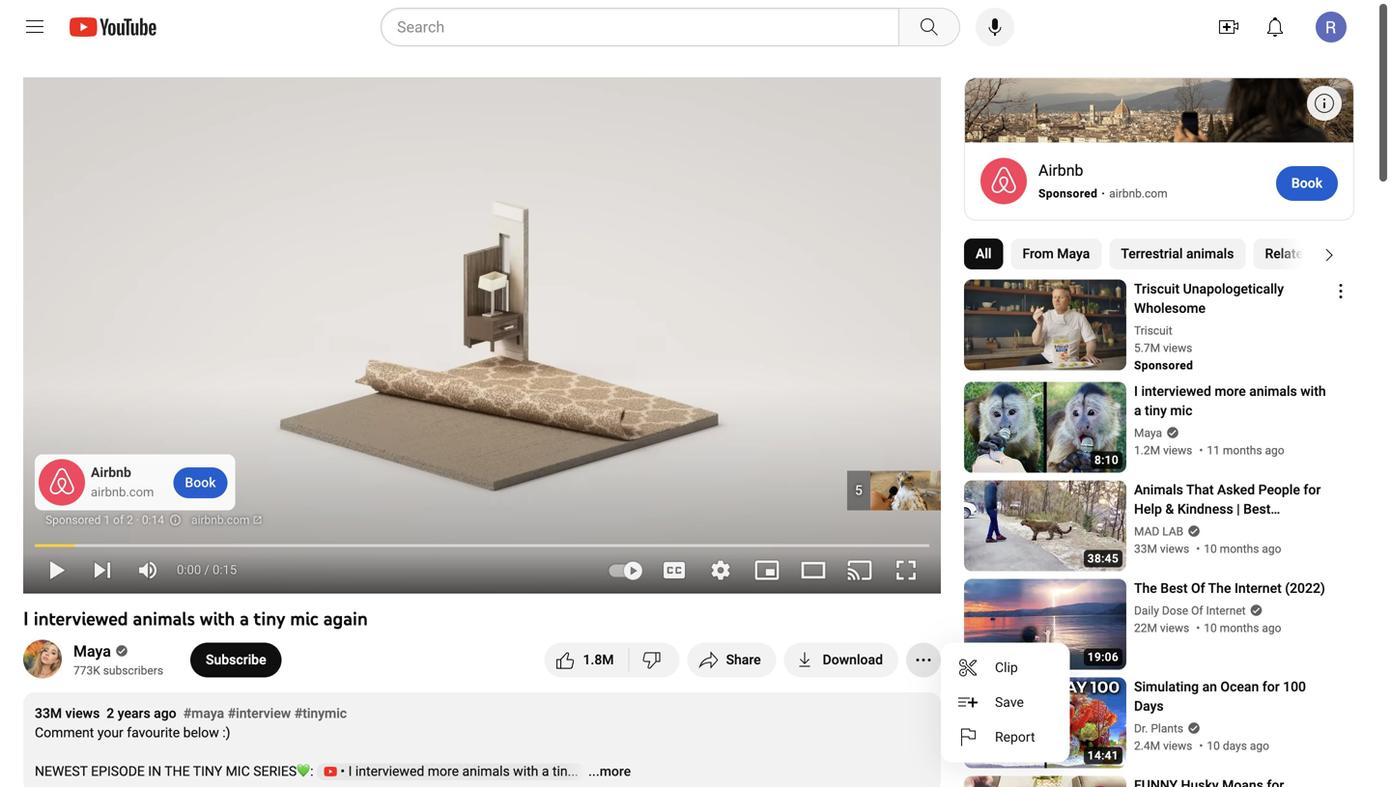 Task type: locate. For each thing, give the bounding box(es) containing it.
10 down 'daily dose of internet'
[[1204, 622, 1217, 635]]

0 horizontal spatial best
[[1161, 581, 1188, 597]]

1 vertical spatial interviewed
[[34, 607, 128, 630]]

2.4m views
[[1134, 740, 1193, 753]]

views down plants
[[1163, 740, 1193, 753]]

#tinymic
[[294, 706, 347, 722]]

report option
[[941, 720, 1070, 755]]

maya right from
[[1057, 246, 1090, 262]]

1 vertical spatial a
[[240, 607, 249, 630]]

sponsored
[[1039, 187, 1098, 200], [1134, 359, 1194, 372], [45, 513, 101, 527]]

days
[[1134, 698, 1164, 714]]

1 horizontal spatial interviewed
[[1142, 383, 1212, 399]]

0 vertical spatial best
[[1244, 501, 1271, 517]]

ago down the best of the internet (2022) by daily dose of internet 22,491,622 views 10 months ago 19 minutes element
[[1262, 622, 1282, 635]]

views right the 1.2m
[[1163, 444, 1193, 457]]

1 horizontal spatial for
[[1304, 482, 1321, 498]]

dr. plants
[[1134, 722, 1184, 736]]

1 horizontal spatial best
[[1244, 501, 1271, 517]]

0 horizontal spatial airbnb
[[91, 465, 131, 480]]

2 vertical spatial sponsored
[[45, 513, 101, 527]]

airbnb.com up terrestrial
[[1109, 187, 1168, 200]]

1 10 months ago from the top
[[1204, 542, 1282, 556]]

of right dose on the right bottom of page
[[1191, 604, 1203, 618]]

0 vertical spatial tiny
[[1145, 403, 1167, 419]]

1 inside youtube video player 'element'
[[104, 513, 110, 527]]

the best of the internet (2022) by daily dose of internet 22,491,622 views 10 months ago 19 minutes element
[[1134, 579, 1330, 598]]

months right 11 at the bottom
[[1223, 444, 1262, 457]]

1 vertical spatial 10
[[1204, 622, 1217, 635]]

10
[[1204, 542, 1217, 556], [1204, 622, 1217, 635], [1207, 740, 1220, 753]]

months down the best of the internet (2022) by daily dose of internet 22,491,622 views 10 months ago 19 minutes element
[[1220, 622, 1259, 635]]

0 horizontal spatial the
[[1134, 581, 1157, 597]]

sponsored 1 of 2 · 0:14
[[45, 513, 164, 527]]

0:14
[[142, 513, 164, 527]]

0 vertical spatial with
[[1301, 383, 1326, 399]]

1 vertical spatial animals
[[1250, 383, 1297, 399]]

internet
[[1235, 581, 1282, 597], [1206, 604, 1246, 618]]

33m up comment
[[35, 706, 62, 722]]

airbnb.com
[[1109, 187, 1168, 200], [91, 485, 154, 500], [191, 513, 250, 527]]

0 horizontal spatial for
[[1263, 679, 1280, 695]]

1 horizontal spatial 33m views
[[1134, 542, 1190, 556]]

for left 100
[[1263, 679, 1280, 695]]

2 horizontal spatial sponsored
[[1134, 359, 1194, 372]]

tab list containing all
[[964, 231, 1391, 277]]

asked
[[1217, 482, 1255, 498]]

0 vertical spatial triscuit
[[1134, 281, 1180, 297]]

None search field
[[346, 8, 964, 46]]

10 months ago down the best of the internet (2022) by daily dose of internet 22,491,622 views 10 months ago 19 minutes element
[[1204, 622, 1282, 635]]

#maya
[[183, 706, 224, 722]]

10 for ocean
[[1207, 740, 1220, 753]]

animals down 0:00
[[133, 607, 195, 630]]

0 vertical spatial mic
[[1170, 403, 1193, 419]]

views for interviewed
[[1163, 444, 1193, 457]]

ago
[[1265, 444, 1285, 457], [1262, 542, 1282, 556], [1262, 622, 1282, 635], [154, 706, 176, 722], [1250, 740, 1270, 753]]

tiny
[[1145, 403, 1167, 419], [254, 607, 285, 630]]

2 vertical spatial airbnb.com
[[191, 513, 250, 527]]

ago right "days"
[[1250, 740, 1270, 753]]

0 vertical spatial book
[[1292, 175, 1323, 191]]

1 left of
[[104, 513, 110, 527]]

share
[[726, 652, 761, 668]]

1 horizontal spatial 1
[[583, 652, 591, 668]]

airbnb up sponsored 1 of 2 · 0:14
[[91, 465, 131, 480]]

maya
[[1057, 246, 1090, 262], [1134, 426, 1162, 440], [73, 643, 111, 661]]

best right |
[[1244, 501, 1271, 517]]

months down !
[[1220, 542, 1259, 556]]

19:06
[[1088, 651, 1119, 664]]

ago up the best of the internet (2022) by daily dose of internet 22,491,622 views 10 months ago 19 minutes element
[[1262, 542, 1282, 556]]

2 horizontal spatial airbnb.com
[[1109, 187, 1168, 200]]

comment
[[35, 725, 94, 741]]

2 up the your
[[107, 706, 114, 722]]

sponsored for sponsored
[[1039, 187, 1098, 200]]

i inside i interviewed more animals with a tiny mic
[[1134, 383, 1138, 399]]

book up related
[[1292, 175, 1323, 191]]

views down dose on the right bottom of page
[[1160, 622, 1190, 635]]

my ad center image
[[169, 507, 182, 534]]

ago up the people
[[1265, 444, 1285, 457]]

1 vertical spatial 33m
[[35, 706, 62, 722]]

animals right more
[[1250, 383, 1297, 399]]

1 vertical spatial sponsored
[[1134, 359, 1194, 372]]

mic left again
[[290, 607, 319, 630]]

10 for of
[[1204, 622, 1217, 635]]

2 left the ·
[[127, 513, 133, 527]]

the
[[1134, 581, 1157, 597], [1208, 581, 1231, 597]]

0 vertical spatial internet
[[1235, 581, 1282, 597]]

sponsored left of
[[45, 513, 101, 527]]

33m down mad
[[1134, 542, 1158, 556]]

of up 'daily dose of internet'
[[1191, 581, 1206, 597]]

33m views up comment
[[35, 706, 100, 722]]

interviewed up maya link
[[34, 607, 128, 630]]

0 vertical spatial 2
[[127, 513, 133, 527]]

0 vertical spatial maya
[[1057, 246, 1090, 262]]

maya up 773k
[[73, 643, 111, 661]]

with up subscribe
[[200, 607, 235, 630]]

for right the people
[[1304, 482, 1321, 498]]

2 inside youtube video player 'element'
[[127, 513, 133, 527]]

again
[[324, 607, 368, 630]]

sponsored down 5.7m
[[1134, 359, 1194, 372]]

1 triscuit from the top
[[1134, 281, 1180, 297]]

1 horizontal spatial a
[[1134, 403, 1142, 419]]

maya up the 1.2m
[[1134, 426, 1162, 440]]

1 vertical spatial internet
[[1206, 604, 1246, 618]]

0 vertical spatial 1
[[104, 513, 110, 527]]

i
[[1134, 383, 1138, 399], [23, 607, 29, 630]]

1 vertical spatial maya
[[1134, 426, 1162, 440]]

0 vertical spatial months
[[1223, 444, 1262, 457]]

views inside triscuit unapologetically wholesome triscuit 5.7m views sponsored
[[1163, 341, 1193, 355]]

5
[[855, 482, 863, 498]]

·
[[136, 513, 139, 527]]

33m views down mad lab
[[1134, 542, 1190, 556]]

i interviewed more animals with a tiny mic by maya 1,247,385 views 11 months ago 8 minutes, 10 seconds element
[[1134, 382, 1330, 421]]

internet left (2022)
[[1235, 581, 1282, 597]]

of for internet
[[1191, 604, 1203, 618]]

1 horizontal spatial mic
[[1170, 403, 1193, 419]]

0 horizontal spatial 1
[[104, 513, 110, 527]]

1 vertical spatial airbnb
[[91, 465, 131, 480]]

1 horizontal spatial airbnb
[[1039, 161, 1084, 180]]

1 horizontal spatial animals
[[1187, 246, 1234, 262]]

• i interviewed more animals with a tin...
[[337, 764, 585, 780]]

2.4m
[[1134, 740, 1161, 753]]

19:06 link
[[964, 579, 1127, 672]]

0 horizontal spatial mic
[[290, 607, 319, 630]]

mic up 1.2m views at the right
[[1170, 403, 1193, 419]]

1 vertical spatial triscuit
[[1134, 324, 1173, 338]]

funny husky moans for scratches 😂 | best cat & dog videos 2023 by the pet collective 6,459,455 views 2 months ago 1 hour element
[[1134, 776, 1330, 787]]

1 horizontal spatial 2
[[127, 513, 133, 527]]

1 horizontal spatial sponsored
[[1039, 187, 1098, 200]]

|
[[1237, 501, 1240, 517]]

sponsored inside youtube video player 'element'
[[45, 513, 101, 527]]

views down triscuit link at the right of page
[[1163, 341, 1193, 355]]

38:45
[[1088, 552, 1119, 566]]

interviewed down 5.7m
[[1142, 383, 1212, 399]]

download
[[823, 652, 883, 668]]

sponsored for sponsored 1 of 2 · 0:14
[[45, 513, 101, 527]]

38 minutes, 45 seconds element
[[1088, 552, 1119, 566]]

below
[[183, 725, 219, 741]]

plants
[[1151, 722, 1184, 736]]

sponsored inside triscuit unapologetically wholesome triscuit 5.7m views sponsored
[[1134, 359, 1194, 372]]

10 for asked
[[1204, 542, 1217, 556]]

(2022)
[[1285, 581, 1326, 597]]

0 vertical spatial i
[[1134, 383, 1138, 399]]

months
[[1223, 444, 1262, 457], [1220, 542, 1259, 556], [1220, 622, 1259, 635]]

0 horizontal spatial i
[[23, 607, 29, 630]]

tiny up subscribe text box
[[254, 607, 285, 630]]

with
[[1301, 383, 1326, 399], [200, 607, 235, 630]]

days
[[1223, 740, 1247, 753]]

1 the from the left
[[1134, 581, 1157, 597]]

a up subscribe
[[240, 607, 249, 630]]

2 10 months ago from the top
[[1204, 622, 1282, 635]]

0 vertical spatial sponsored
[[1039, 187, 1098, 200]]

views down lab
[[1160, 542, 1190, 556]]

i for i interviewed animals with a tiny mic again
[[23, 607, 29, 630]]

1 horizontal spatial i
[[1134, 383, 1138, 399]]

0 horizontal spatial book
[[185, 475, 216, 491]]

book up 'airbnb.com' link
[[185, 475, 216, 491]]

8
[[595, 652, 602, 668]]

2 vertical spatial maya
[[73, 643, 111, 661]]

airbnb up the from maya
[[1039, 161, 1084, 180]]

of
[[1195, 521, 1209, 537], [1191, 581, 1206, 597], [1191, 604, 1203, 618]]

0 horizontal spatial maya
[[73, 643, 111, 661]]

for inside animals that asked people for help & kindness | best moments of 2022 !
[[1304, 482, 1321, 498]]

0 vertical spatial 33m
[[1134, 542, 1158, 556]]

airbnb.com link
[[191, 508, 262, 533]]

1 horizontal spatial tiny
[[1145, 403, 1167, 419]]

seek slider slider
[[35, 533, 930, 552]]

tab
[[1330, 239, 1391, 269]]

triscuit up wholesome at top right
[[1134, 281, 1180, 297]]

2
[[127, 513, 133, 527], [107, 706, 114, 722]]

8:10
[[1095, 454, 1119, 467]]

0 vertical spatial a
[[1134, 403, 1142, 419]]

14:41
[[1088, 749, 1119, 763]]

10 months ago down !
[[1204, 542, 1282, 556]]

with right more
[[1301, 383, 1326, 399]]

1 vertical spatial i
[[23, 607, 29, 630]]

1 vertical spatial 33m views
[[35, 706, 100, 722]]

0 vertical spatial 10
[[1204, 542, 1217, 556]]

that
[[1187, 482, 1214, 498]]

best up dose on the right bottom of page
[[1161, 581, 1188, 597]]

1 vertical spatial 1
[[583, 652, 591, 668]]

months for mic
[[1223, 444, 1262, 457]]

0 horizontal spatial sponsored
[[45, 513, 101, 527]]

1 . 8 m
[[583, 652, 614, 668]]

a
[[1134, 403, 1142, 419], [240, 607, 249, 630]]

0 vertical spatial for
[[1304, 482, 1321, 498]]

airbnb for airbnb
[[1039, 161, 1084, 180]]

2 horizontal spatial animals
[[1250, 383, 1297, 399]]

1 horizontal spatial the
[[1208, 581, 1231, 597]]

0 vertical spatial airbnb
[[1039, 161, 1084, 180]]

ago for simulating an ocean for 100 days
[[1250, 740, 1270, 753]]

1
[[104, 513, 110, 527], [583, 652, 591, 668]]

0 horizontal spatial animals
[[133, 607, 195, 630]]

book inside youtube video player 'element'
[[185, 475, 216, 491]]

1 horizontal spatial maya
[[1057, 246, 1090, 262]]

the up 'daily dose of internet'
[[1208, 581, 1231, 597]]

share button
[[688, 643, 777, 678]]

more
[[1215, 383, 1246, 399]]

0 horizontal spatial 33m
[[35, 706, 62, 722]]

1 vertical spatial with
[[200, 607, 235, 630]]

1 vertical spatial mic
[[290, 607, 319, 630]]

interviewed inside i interviewed more animals with a tiny mic
[[1142, 383, 1212, 399]]

8:10 link
[[964, 382, 1127, 475]]

1 horizontal spatial book
[[1292, 175, 1323, 191]]

airbnb inside airbnb airbnb.com
[[91, 465, 131, 480]]

0 horizontal spatial 33m views
[[35, 706, 100, 722]]

1 vertical spatial book
[[185, 475, 216, 491]]

triscuit up 5.7m
[[1134, 324, 1173, 338]]

Share text field
[[726, 652, 761, 668]]

0 horizontal spatial airbnb.com
[[91, 485, 154, 500]]

10 down the 2022 in the bottom of the page
[[1204, 542, 1217, 556]]

a inside i interviewed more animals with a tiny mic
[[1134, 403, 1142, 419]]

1 left 8
[[583, 652, 591, 668]]

2 years ago
[[107, 706, 176, 722]]

views for that
[[1160, 542, 1190, 556]]

sponsored up the from maya
[[1039, 187, 1098, 200]]

airbnb.com up of
[[91, 485, 154, 500]]

0 horizontal spatial with
[[200, 607, 235, 630]]

Book text field
[[1292, 175, 1323, 191]]

0 horizontal spatial interviewed
[[34, 607, 128, 630]]

mad
[[1134, 525, 1160, 539]]

0 vertical spatial of
[[1195, 521, 1209, 537]]

.
[[591, 652, 595, 668]]

10 left "days"
[[1207, 740, 1220, 753]]

months for kindness
[[1220, 542, 1259, 556]]

tab list
[[964, 231, 1391, 277]]

of down kindness
[[1195, 521, 1209, 537]]

animals up "unapologetically"
[[1187, 246, 1234, 262]]

1 vertical spatial of
[[1191, 581, 1206, 597]]

i interviewed more animals with a tiny mic
[[1134, 383, 1326, 419]]

1 vertical spatial best
[[1161, 581, 1188, 597]]

dr.
[[1134, 722, 1148, 736]]

tiny up 1.2m views at the right
[[1145, 403, 1167, 419]]

report
[[995, 730, 1035, 746]]

interviewed
[[1142, 383, 1212, 399], [34, 607, 128, 630]]

interviewed for animals
[[34, 607, 128, 630]]

2 vertical spatial of
[[1191, 604, 1203, 618]]

2 vertical spatial animals
[[133, 607, 195, 630]]

1.2m
[[1134, 444, 1161, 457]]

animals
[[1187, 246, 1234, 262], [1250, 383, 1297, 399], [133, 607, 195, 630]]

1 vertical spatial tiny
[[254, 607, 285, 630]]

0 vertical spatial interviewed
[[1142, 383, 1212, 399]]

the best of the internet (2022)
[[1134, 581, 1326, 597]]

1 vertical spatial 10 months ago
[[1204, 622, 1282, 635]]

a up the 1.2m
[[1134, 403, 1142, 419]]

list box
[[941, 643, 1070, 763]]

0 vertical spatial 10 months ago
[[1204, 542, 1282, 556]]

...more
[[588, 764, 631, 780]]

1 horizontal spatial airbnb.com
[[191, 513, 250, 527]]

1 vertical spatial for
[[1263, 679, 1280, 695]]

airbnb.com down book link
[[191, 513, 250, 527]]

list box containing clip
[[941, 643, 1070, 763]]

ago for the best of the internet (2022)
[[1262, 622, 1282, 635]]

0 horizontal spatial 2
[[107, 706, 114, 722]]

tiny
[[193, 764, 222, 780]]

internet down the best of the internet (2022)
[[1206, 604, 1246, 618]]

airbnb
[[1039, 161, 1084, 180], [91, 465, 131, 480]]

14 minutes, 41 seconds element
[[1088, 749, 1119, 763]]

airbnb for airbnb airbnb.com
[[91, 465, 131, 480]]

22m views
[[1134, 622, 1190, 635]]

1 horizontal spatial with
[[1301, 383, 1326, 399]]

for
[[1304, 482, 1321, 498], [1263, 679, 1280, 695]]

2 vertical spatial 10
[[1207, 740, 1220, 753]]

1 vertical spatial months
[[1220, 542, 1259, 556]]

Download text field
[[823, 652, 883, 668]]

10 months ago
[[1204, 542, 1282, 556], [1204, 622, 1282, 635]]

simulating an ocean for 100 days
[[1134, 679, 1306, 714]]

0 horizontal spatial tiny
[[254, 607, 285, 630]]

33m
[[1134, 542, 1158, 556], [35, 706, 62, 722]]

the up daily
[[1134, 581, 1157, 597]]



Task type: vqa. For each thing, say whether or not it's contained in the screenshot.
Book inside 'link'
yes



Task type: describe. For each thing, give the bounding box(es) containing it.
moments
[[1134, 521, 1192, 537]]

airbnb airbnb.com
[[91, 465, 154, 500]]

interviewed for more
[[1142, 383, 1212, 399]]

an
[[1203, 679, 1217, 695]]

views for best
[[1160, 622, 1190, 635]]

views for an
[[1163, 740, 1193, 753]]

terrestrial
[[1121, 246, 1183, 262]]

your
[[97, 725, 123, 741]]

5.7m
[[1134, 341, 1161, 355]]

ago for i interviewed more animals with a tiny mic
[[1265, 444, 1285, 457]]

youtube video player element
[[23, 77, 941, 594]]

#interview
[[228, 706, 291, 722]]

with inside i interviewed more animals with a tiny mic
[[1301, 383, 1326, 399]]

clip
[[995, 660, 1018, 676]]

100
[[1283, 679, 1306, 695]]

1 vertical spatial 2
[[107, 706, 114, 722]]

best inside animals that asked people for help & kindness | best moments of 2022 !
[[1244, 501, 1271, 517]]

lab
[[1163, 525, 1184, 539]]

0 horizontal spatial a
[[240, 607, 249, 630]]

11
[[1207, 444, 1220, 457]]

avatar image image
[[1316, 12, 1347, 43]]

views up comment
[[65, 706, 100, 722]]

0 vertical spatial animals
[[1187, 246, 1234, 262]]

1 horizontal spatial 33m
[[1134, 542, 1158, 556]]

22m
[[1134, 622, 1158, 635]]

0 vertical spatial airbnb.com
[[1109, 187, 1168, 200]]

2022
[[1213, 521, 1244, 537]]

favourite
[[127, 725, 180, 741]]

• i interviewed more animals with a tin... link
[[317, 762, 585, 782]]

triscuit unapologetically wholesome triscuit 5.7m views sponsored
[[1134, 281, 1284, 372]]

terrestrial animals
[[1121, 246, 1234, 262]]

related
[[1265, 246, 1311, 262]]

14:41 link
[[964, 678, 1127, 771]]

ago for animals that asked people for help & kindness | best moments of 2022 !
[[1262, 542, 1282, 556]]

!
[[1247, 521, 1251, 537]]

help
[[1134, 501, 1162, 517]]

773k subscribers
[[73, 664, 163, 678]]

0 vertical spatial 33m views
[[1134, 542, 1190, 556]]

book link
[[173, 468, 228, 499]]

#maya link
[[183, 704, 224, 724]]

#interview link
[[228, 704, 291, 724]]

/
[[204, 563, 209, 577]]

2 horizontal spatial maya
[[1134, 426, 1162, 440]]

animals inside i interviewed more animals with a tiny mic
[[1250, 383, 1297, 399]]

save option
[[941, 686, 1070, 720]]

ago up favourite
[[154, 706, 176, 722]]

19 minutes, 6 seconds element
[[1088, 651, 1119, 664]]

:)
[[222, 725, 230, 741]]

2 vertical spatial months
[[1220, 622, 1259, 635]]

subscribe button
[[190, 643, 282, 678]]

1 vertical spatial airbnb.com
[[91, 485, 154, 500]]

wholesome
[[1134, 300, 1206, 316]]

773k
[[73, 664, 100, 678]]

the
[[165, 764, 190, 780]]

book inside button
[[1292, 175, 1323, 191]]

newest
[[35, 764, 88, 780]]

save
[[995, 695, 1024, 711]]

2 triscuit from the top
[[1134, 324, 1173, 338]]

10 days ago
[[1207, 740, 1270, 753]]

i for i interviewed more animals with a tiny mic
[[1134, 383, 1138, 399]]

i interviewed animals with a tiny mic again
[[23, 607, 368, 630]]

clip option
[[941, 651, 1070, 686]]

#tinymic link
[[294, 704, 347, 724]]

...more button
[[588, 762, 631, 782]]

11 months ago
[[1207, 444, 1285, 457]]

mad lab
[[1134, 525, 1184, 539]]

people
[[1259, 482, 1300, 498]]

subscribers
[[103, 664, 163, 678]]

from
[[1023, 246, 1054, 262]]

dose
[[1162, 604, 1189, 618]]

maya inside tab list
[[1057, 246, 1090, 262]]

kindness
[[1178, 501, 1234, 517]]

simulating
[[1134, 679, 1199, 695]]

38:45 link
[[964, 481, 1127, 574]]

10 months ago for people
[[1204, 542, 1282, 556]]

&
[[1166, 501, 1174, 517]]

for inside simulating an ocean for 100 days
[[1263, 679, 1280, 695]]

episode
[[91, 764, 145, 780]]

daily
[[1134, 604, 1159, 618]]

animals
[[1134, 482, 1184, 498]]

animals that asked people for help & kindness | best moments of 2022 !
[[1134, 482, 1321, 537]]

8 minutes, 10 seconds element
[[1095, 454, 1119, 467]]

animals that asked people for help & kindness | best moments of 2022 ! by mad lab 33,262,916 views 10 months ago 38 minutes element
[[1134, 481, 1330, 537]]

daily dose of internet
[[1134, 604, 1246, 618]]

m
[[602, 652, 614, 668]]

in
[[148, 764, 161, 780]]

0:15
[[213, 563, 237, 577]]

Subscribe text field
[[206, 652, 266, 668]]

download button
[[784, 643, 899, 678]]

years
[[118, 706, 150, 722]]

maya link
[[73, 641, 113, 662]]

2 the from the left
[[1208, 581, 1231, 597]]

tiny inside i interviewed more animals with a tiny mic
[[1145, 403, 1167, 419]]

0:00
[[177, 563, 201, 577]]

mic inside i interviewed more animals with a tiny mic
[[1170, 403, 1193, 419]]

ocean
[[1221, 679, 1259, 695]]

of inside animals that asked people for help & kindness | best moments of 2022 !
[[1195, 521, 1209, 537]]

unapologetically
[[1183, 281, 1284, 297]]

series💚:
[[253, 764, 314, 780]]

simulating an ocean for 100 days by dr. plants 2,403,250 views 10 days ago 14 minutes, 41 seconds element
[[1134, 678, 1330, 716]]

autoplay is on image
[[607, 563, 642, 577]]

of for the
[[1191, 581, 1206, 597]]

book button
[[1276, 166, 1338, 201]]

10 months ago for the
[[1204, 622, 1282, 635]]

mic
[[226, 764, 250, 780]]

Search text field
[[397, 14, 895, 40]]

all
[[976, 246, 992, 262]]

comment your favourite below :) newest episode in the tiny mic series💚:
[[35, 725, 317, 780]]

#maya #interview #tinymic
[[183, 706, 347, 722]]

773k subscribers element
[[73, 662, 163, 680]]



